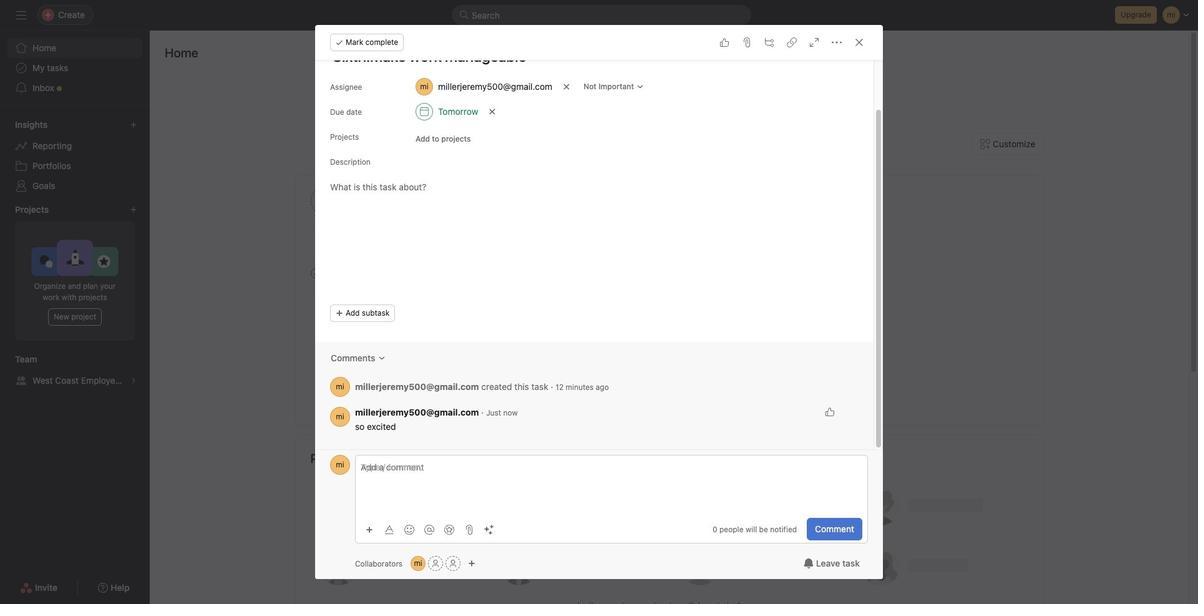 Task type: vqa. For each thing, say whether or not it's contained in the screenshot.
toolbar
yes



Task type: locate. For each thing, give the bounding box(es) containing it.
0 likes. click to like this task comment image
[[825, 407, 835, 417]]

1 open user profile image from the top
[[330, 377, 350, 397]]

appreciations image
[[444, 525, 454, 535]]

insert an object image
[[366, 526, 373, 533]]

attachments: add a file to this task,  sixth:make work manageable image
[[742, 37, 752, 47]]

remove assignee image
[[563, 83, 571, 91]]

open user profile image down open user profile icon at the left bottom of page
[[330, 455, 350, 475]]

add or remove collaborators image down attach a file or paste an image
[[468, 560, 476, 567]]

hide sidebar image
[[16, 10, 26, 20]]

0 horizontal spatial add or remove collaborators image
[[411, 556, 426, 571]]

main content
[[315, 7, 874, 449]]

add or remove collaborators image
[[411, 556, 426, 571], [468, 560, 476, 567]]

prominent image
[[459, 10, 469, 20]]

copy task link image
[[787, 37, 797, 47]]

projects element
[[0, 199, 150, 348]]

full screen image
[[810, 37, 820, 47]]

list item
[[695, 219, 726, 251]]

at mention image
[[425, 525, 434, 535]]

clear due date image
[[489, 108, 497, 115]]

add or remove collaborators image down the emoji image
[[411, 556, 426, 571]]

sixth:make work manageable dialog
[[315, 7, 883, 579]]

mark complete image
[[308, 266, 323, 281]]

0 vertical spatial open user profile image
[[330, 377, 350, 397]]

open user profile image up open user profile icon at the left bottom of page
[[330, 377, 350, 397]]

1 vertical spatial open user profile image
[[330, 455, 350, 475]]

open user profile image
[[330, 377, 350, 397], [330, 455, 350, 475]]

global element
[[0, 31, 150, 106]]

main content inside the sixth:make work manageable dialog
[[315, 7, 874, 449]]

more actions for this task image
[[832, 37, 842, 47]]

add subtask image
[[765, 37, 775, 47]]

1 horizontal spatial add or remove collaborators image
[[468, 560, 476, 567]]

close task pane image
[[855, 37, 865, 47]]

toolbar
[[361, 520, 501, 538]]



Task type: describe. For each thing, give the bounding box(es) containing it.
toolbar inside the sixth:make work manageable dialog
[[361, 520, 501, 538]]

insights element
[[0, 114, 150, 199]]

emoji image
[[405, 525, 415, 535]]

formatting image
[[385, 525, 395, 535]]

open user profile image
[[330, 407, 350, 427]]

comments image
[[378, 355, 386, 362]]

add profile photo image
[[311, 186, 341, 216]]

0 likes. click to like this task image
[[720, 37, 730, 47]]

ai assist options (upgrade) image
[[484, 525, 494, 535]]

2 open user profile image from the top
[[330, 455, 350, 475]]

attach a file or paste an image image
[[464, 525, 474, 535]]

Mark complete checkbox
[[308, 266, 323, 281]]

teams element
[[0, 348, 150, 393]]



